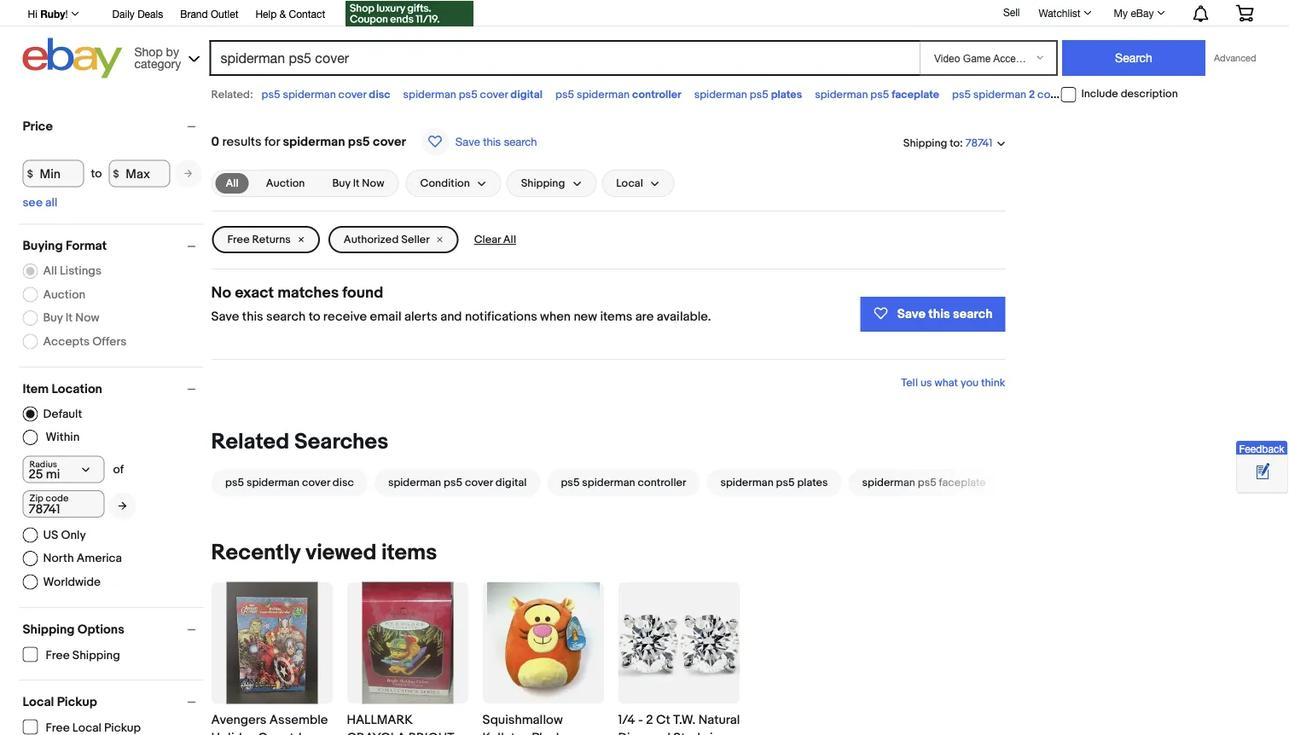 Task type: describe. For each thing, give the bounding box(es) containing it.
your shopping cart image
[[1235, 4, 1255, 22]]

0 results for spiderman ps5 cover
[[211, 134, 406, 149]]

avengers assemble holiday countdow
[[211, 712, 328, 736]]

results
[[222, 134, 262, 149]]

1/4 - 2 ct t.w. natural diamond studs i link
[[618, 711, 740, 736]]

ebay
[[1131, 7, 1154, 19]]

shipping options button
[[23, 622, 204, 637]]

default
[[43, 407, 82, 421]]

1 vertical spatial buy it now
[[43, 311, 99, 325]]

shipping button
[[507, 170, 597, 197]]

spiderman ps5 cover digital inside spiderman ps5 cover digital link
[[388, 476, 526, 489]]

item location
[[23, 381, 102, 397]]

0 vertical spatial faceplate
[[892, 88, 939, 101]]

us only
[[43, 528, 86, 542]]

account navigation
[[18, 0, 1267, 29]]

default link
[[23, 407, 82, 422]]

ruby
[[40, 8, 65, 20]]

natural
[[699, 712, 740, 728]]

listings
[[60, 264, 101, 278]]

1 vertical spatial auction
[[43, 287, 85, 302]]

free returns
[[227, 233, 291, 246]]

1/4
[[618, 712, 635, 728]]

get the coupon image
[[346, 1, 474, 26]]

shop by category banner
[[18, 0, 1267, 83]]

hallmark crayola bright sledding colors #10 series 1998 christmas ornaments image
[[362, 582, 454, 704]]

daily deals link
[[112, 5, 163, 24]]

0 vertical spatial digital
[[511, 88, 543, 101]]

0 vertical spatial ps5 spiderman cover disc
[[262, 88, 390, 101]]

sell link
[[996, 6, 1028, 18]]

within
[[46, 430, 80, 445]]

avengers assemble holiday countdow link
[[211, 711, 333, 736]]

tell us what you think
[[901, 376, 1006, 390]]

exact
[[235, 283, 274, 302]]

buying
[[23, 238, 63, 254]]

0 horizontal spatial save this search
[[456, 135, 537, 148]]

none submit inside shop by category banner
[[1062, 40, 1206, 76]]

help & contact
[[255, 8, 325, 20]]

0
[[211, 134, 219, 149]]

price button
[[23, 119, 204, 134]]

related
[[211, 429, 289, 455]]

free for free returns
[[227, 233, 250, 246]]

new
[[574, 309, 597, 325]]

help & contact link
[[255, 5, 325, 24]]

1 vertical spatial digital
[[495, 476, 526, 489]]

authorized seller link
[[328, 226, 459, 253]]

for
[[265, 134, 280, 149]]

you
[[961, 376, 979, 390]]

&
[[280, 8, 286, 20]]

condition button
[[406, 170, 501, 197]]

Search for anything text field
[[212, 42, 916, 74]]

shipping for shipping
[[521, 177, 565, 190]]

t.w.
[[673, 712, 696, 728]]

no
[[211, 283, 231, 302]]

item
[[23, 381, 49, 397]]

searches
[[294, 429, 388, 455]]

plates inside main content
[[797, 476, 828, 489]]

shipping to : 78741
[[903, 136, 993, 150]]

see all
[[23, 196, 58, 210]]

Minimum Value in $ text field
[[23, 160, 84, 187]]

hallmark
[[347, 712, 413, 728]]

hallmark crayola brigh heading
[[347, 712, 463, 736]]

brand outlet link
[[180, 5, 238, 24]]

ps5 spiderman controller link
[[547, 469, 706, 496]]

alerts
[[404, 309, 438, 325]]

watchlist
[[1039, 7, 1081, 19]]

contact
[[289, 8, 325, 20]]

0 horizontal spatial save this search button
[[416, 127, 542, 156]]

0 vertical spatial controller
[[632, 88, 681, 101]]

buy it now inside buy it now link
[[332, 177, 384, 190]]

no exact matches found save this search to receive email alerts and notifications when new items are available.
[[211, 283, 711, 325]]

1/4 - 2 ct t.w. natural diamond studs i heading
[[618, 712, 740, 736]]

include
[[1082, 88, 1118, 101]]

see
[[23, 196, 43, 210]]

hallmark crayola brigh link
[[347, 711, 469, 736]]

worldwide
[[43, 575, 101, 589]]

watchlist link
[[1029, 3, 1100, 23]]

my ebay
[[1114, 7, 1154, 19]]

search inside no exact matches found save this search to receive email alerts and notifications when new items are available.
[[266, 309, 306, 325]]

north
[[43, 551, 74, 566]]

clear all
[[474, 233, 516, 246]]

think
[[981, 376, 1006, 390]]

north america link
[[23, 551, 122, 567]]

controller inside main content
[[637, 476, 686, 489]]

accepts offers
[[43, 334, 126, 349]]

sell
[[1003, 6, 1020, 18]]

shipping for shipping to : 78741
[[903, 136, 947, 150]]

search for left save this search button
[[504, 135, 537, 148]]

hallmark crayola brigh
[[347, 712, 463, 736]]

hi ruby !
[[28, 8, 68, 20]]

All selected text field
[[226, 176, 239, 191]]

are
[[635, 309, 654, 325]]

item location button
[[23, 381, 204, 397]]

0 horizontal spatial buy
[[43, 311, 63, 325]]

faceplate inside main content
[[939, 476, 986, 489]]

buying format button
[[23, 238, 204, 254]]

tell
[[901, 376, 918, 390]]

daily deals
[[112, 8, 163, 20]]

shop by category button
[[127, 38, 204, 75]]

this for the bottom save this search button
[[929, 307, 950, 322]]

outlet
[[211, 8, 238, 20]]

category
[[134, 56, 181, 70]]

to inside no exact matches found save this search to receive email alerts and notifications when new items are available.
[[309, 309, 320, 325]]

related searches
[[211, 429, 388, 455]]

brand outlet
[[180, 8, 238, 20]]

shop by category
[[134, 44, 181, 70]]

crayola
[[347, 730, 406, 736]]

0 vertical spatial ps5 spiderman controller
[[555, 88, 681, 101]]

available.
[[657, 309, 711, 325]]

america
[[77, 551, 122, 566]]



Task type: vqa. For each thing, say whether or not it's contained in the screenshot.
this
yes



Task type: locate. For each thing, give the bounding box(es) containing it.
1 horizontal spatial all
[[226, 177, 239, 190]]

now up authorized
[[362, 177, 384, 190]]

north america
[[43, 551, 122, 566]]

0 horizontal spatial this
[[242, 309, 263, 325]]

free inside main content
[[227, 233, 250, 246]]

0 horizontal spatial local
[[23, 695, 54, 710]]

0 vertical spatial free
[[227, 233, 250, 246]]

worldwide link
[[23, 575, 101, 590]]

local inside dropdown button
[[616, 177, 643, 190]]

1 vertical spatial to
[[91, 166, 102, 181]]

1 horizontal spatial 2
[[1029, 88, 1035, 101]]

avengers assemble holiday countdow heading
[[211, 712, 328, 736]]

ps5 spiderman cover disc down related searches
[[225, 476, 354, 489]]

1 vertical spatial buy
[[43, 311, 63, 325]]

avengers assemble holiday countdown calendar unopened frankford candy marvel image
[[226, 582, 318, 704]]

search
[[504, 135, 537, 148], [953, 307, 993, 322], [266, 309, 306, 325]]

1 vertical spatial all
[[503, 233, 516, 246]]

$ up see
[[27, 167, 33, 180]]

save up condition dropdown button
[[456, 135, 480, 148]]

0 horizontal spatial $
[[27, 167, 33, 180]]

2 horizontal spatial search
[[953, 307, 993, 322]]

to left 78741
[[950, 136, 960, 150]]

0 horizontal spatial disc
[[332, 476, 354, 489]]

1 vertical spatial local
[[23, 695, 54, 710]]

it up authorized
[[353, 177, 360, 190]]

by
[[166, 44, 179, 58]]

see all button
[[23, 196, 58, 210]]

ps5 spiderman cover disc link
[[211, 469, 374, 496]]

buy down 0 results for spiderman ps5 cover
[[332, 177, 350, 190]]

squishmallow kellytoy plush disney winnie the pooh tigger 8" inch nwt new image
[[487, 582, 600, 704]]

0 vertical spatial local
[[616, 177, 643, 190]]

save down no
[[211, 309, 239, 325]]

!
[[65, 8, 68, 20]]

authorized seller
[[344, 233, 430, 246]]

when
[[540, 309, 571, 325]]

0 horizontal spatial now
[[75, 311, 99, 325]]

this
[[483, 135, 501, 148], [929, 307, 950, 322], [242, 309, 263, 325]]

2 horizontal spatial save
[[897, 307, 926, 322]]

all
[[45, 196, 58, 210]]

faceplate
[[892, 88, 939, 101], [939, 476, 986, 489]]

items inside no exact matches found save this search to receive email alerts and notifications when new items are available.
[[600, 309, 633, 325]]

buy it now up "accepts"
[[43, 311, 99, 325]]

0 vertical spatial plates
[[771, 88, 802, 101]]

0 vertical spatial spiderman ps5 plates
[[694, 88, 802, 101]]

squishmallow kellytoy plus
[[483, 712, 595, 736]]

1 vertical spatial save this search
[[897, 307, 993, 322]]

email
[[370, 309, 402, 325]]

1 vertical spatial controller
[[637, 476, 686, 489]]

2 vertical spatial all
[[43, 264, 57, 278]]

what
[[935, 376, 958, 390]]

ps5 spiderman cover disc up 0 results for spiderman ps5 cover
[[262, 88, 390, 101]]

2 $ from the left
[[113, 167, 119, 180]]

all for all listings
[[43, 264, 57, 278]]

my ebay link
[[1105, 3, 1173, 23]]

0 horizontal spatial to
[[91, 166, 102, 181]]

1 horizontal spatial save
[[456, 135, 480, 148]]

main content containing related searches
[[211, 110, 1006, 736]]

1 horizontal spatial buy
[[332, 177, 350, 190]]

1 vertical spatial free
[[46, 648, 70, 663]]

2 right -
[[646, 712, 653, 728]]

1 horizontal spatial auction
[[266, 177, 305, 190]]

1 horizontal spatial save this search button
[[861, 297, 1006, 332]]

1 horizontal spatial free
[[227, 233, 250, 246]]

format
[[66, 238, 107, 254]]

0 horizontal spatial 2
[[646, 712, 653, 728]]

None text field
[[23, 491, 105, 518]]

condition
[[420, 177, 470, 190]]

all link
[[215, 173, 249, 194]]

1 vertical spatial 2
[[646, 712, 653, 728]]

this inside no exact matches found save this search to receive email alerts and notifications when new items are available.
[[242, 309, 263, 325]]

0 vertical spatial buy
[[332, 177, 350, 190]]

1 vertical spatial spiderman ps5 plates
[[720, 476, 828, 489]]

2 horizontal spatial to
[[950, 136, 960, 150]]

accepts
[[43, 334, 90, 349]]

local left pickup
[[23, 695, 54, 710]]

search up you
[[953, 307, 993, 322]]

to
[[950, 136, 960, 150], [91, 166, 102, 181], [309, 309, 320, 325]]

1 horizontal spatial it
[[353, 177, 360, 190]]

us only link
[[23, 528, 86, 543]]

local pickup button
[[23, 695, 204, 710]]

spiderman ps5 faceplate link
[[848, 469, 1006, 496]]

shipping inside "shipping to : 78741"
[[903, 136, 947, 150]]

0 vertical spatial it
[[353, 177, 360, 190]]

1 vertical spatial it
[[65, 311, 73, 325]]

save this search
[[456, 135, 537, 148], [897, 307, 993, 322]]

receive
[[323, 309, 367, 325]]

buying format
[[23, 238, 107, 254]]

auction down all listings
[[43, 287, 85, 302]]

related:
[[211, 88, 253, 101]]

assemble
[[269, 712, 328, 728]]

shipping options
[[23, 622, 124, 637]]

spiderman ps5 cover digital
[[403, 88, 543, 101], [388, 476, 526, 489]]

1 horizontal spatial local
[[616, 177, 643, 190]]

2 for ct
[[646, 712, 653, 728]]

None submit
[[1062, 40, 1206, 76]]

0 horizontal spatial items
[[381, 540, 437, 567]]

0 vertical spatial items
[[600, 309, 633, 325]]

shipping for shipping options
[[23, 622, 75, 637]]

0 horizontal spatial buy it now
[[43, 311, 99, 325]]

1 vertical spatial plates
[[797, 476, 828, 489]]

items right viewed
[[381, 540, 437, 567]]

free shipping
[[46, 648, 120, 663]]

advanced link
[[1206, 41, 1265, 75]]

2
[[1029, 88, 1035, 101], [646, 712, 653, 728]]

main content
[[211, 110, 1006, 736]]

Maximum Value in $ text field
[[109, 160, 170, 187]]

matches
[[277, 283, 339, 302]]

0 vertical spatial save this search
[[456, 135, 537, 148]]

ps5 spiderman 2 cover
[[952, 88, 1066, 101]]

1 horizontal spatial search
[[504, 135, 537, 148]]

1 horizontal spatial now
[[362, 177, 384, 190]]

0 vertical spatial save this search button
[[416, 127, 542, 156]]

search down matches
[[266, 309, 306, 325]]

buy inside main content
[[332, 177, 350, 190]]

2 left include
[[1029, 88, 1035, 101]]

tell us what you think link
[[901, 376, 1006, 390]]

buy it now up authorized
[[332, 177, 384, 190]]

it
[[353, 177, 360, 190], [65, 311, 73, 325]]

spiderman ps5 cover digital link
[[374, 469, 547, 496]]

save inside no exact matches found save this search to receive email alerts and notifications when new items are available.
[[211, 309, 239, 325]]

0 horizontal spatial auction
[[43, 287, 85, 302]]

all down results
[[226, 177, 239, 190]]

local for local
[[616, 177, 643, 190]]

buy up "accepts"
[[43, 311, 63, 325]]

local for local pickup
[[23, 695, 54, 710]]

hi
[[28, 8, 37, 20]]

1 vertical spatial items
[[381, 540, 437, 567]]

2 horizontal spatial this
[[929, 307, 950, 322]]

1 $ from the left
[[27, 167, 33, 180]]

save for the bottom save this search button
[[897, 307, 926, 322]]

1 vertical spatial save this search button
[[861, 297, 1006, 332]]

save up tell
[[897, 307, 926, 322]]

my
[[1114, 7, 1128, 19]]

save for left save this search button
[[456, 135, 480, 148]]

shipping down options
[[72, 648, 120, 663]]

buy it now link
[[322, 173, 395, 194]]

squishmallow
[[483, 712, 563, 728]]

save this search up what
[[897, 307, 993, 322]]

disc up 0 results for spiderman ps5 cover
[[369, 88, 390, 101]]

$ for maximum value in $ text field
[[113, 167, 119, 180]]

notifications
[[465, 309, 537, 325]]

1 vertical spatial spiderman ps5 faceplate
[[862, 476, 986, 489]]

items left are
[[600, 309, 633, 325]]

0 horizontal spatial free
[[46, 648, 70, 663]]

free left returns
[[227, 233, 250, 246]]

only
[[61, 528, 86, 542]]

kellytoy
[[483, 730, 529, 736]]

:
[[960, 136, 963, 150]]

search for the bottom save this search button
[[953, 307, 993, 322]]

1 vertical spatial disc
[[332, 476, 354, 489]]

1/4 - 2 ct t.w. natural diamond studs in 14k white or yellow gold image
[[618, 582, 740, 704]]

0 horizontal spatial it
[[65, 311, 73, 325]]

advanced
[[1214, 52, 1256, 64]]

shipping
[[903, 136, 947, 150], [521, 177, 565, 190], [23, 622, 75, 637], [72, 648, 120, 663]]

free down shipping options on the bottom left
[[46, 648, 70, 663]]

0 vertical spatial buy it now
[[332, 177, 384, 190]]

now up 'accepts offers'
[[75, 311, 99, 325]]

disc inside main content
[[332, 476, 354, 489]]

clear
[[474, 233, 501, 246]]

1 horizontal spatial buy it now
[[332, 177, 384, 190]]

digital
[[511, 88, 543, 101], [495, 476, 526, 489]]

now inside buy it now link
[[362, 177, 384, 190]]

save this search up condition dropdown button
[[456, 135, 537, 148]]

0 vertical spatial spiderman ps5 faceplate
[[815, 88, 939, 101]]

disc
[[369, 88, 390, 101], [332, 476, 354, 489]]

studs
[[673, 730, 707, 736]]

auction
[[266, 177, 305, 190], [43, 287, 85, 302]]

brand
[[180, 8, 208, 20]]

auction down "for"
[[266, 177, 305, 190]]

save this search button up us
[[861, 297, 1006, 332]]

1 horizontal spatial this
[[483, 135, 501, 148]]

0 vertical spatial all
[[226, 177, 239, 190]]

now
[[362, 177, 384, 190], [75, 311, 99, 325]]

offers
[[92, 334, 126, 349]]

0 vertical spatial spiderman ps5 cover digital
[[403, 88, 543, 101]]

pickup
[[57, 695, 97, 710]]

0 horizontal spatial search
[[266, 309, 306, 325]]

to right minimum value in $ text box
[[91, 166, 102, 181]]

all down buying
[[43, 264, 57, 278]]

0 vertical spatial auction
[[266, 177, 305, 190]]

auction inside 'link'
[[266, 177, 305, 190]]

to inside "shipping to : 78741"
[[950, 136, 960, 150]]

shipping up free shipping link on the left
[[23, 622, 75, 637]]

shipping inside dropdown button
[[521, 177, 565, 190]]

1 vertical spatial now
[[75, 311, 99, 325]]

local button
[[602, 170, 675, 197]]

spiderman ps5 plates inside main content
[[720, 476, 828, 489]]

apply within filter image
[[118, 501, 127, 512]]

disc down searches
[[332, 476, 354, 489]]

shipping up clear all link
[[521, 177, 565, 190]]

returns
[[252, 233, 291, 246]]

$ for minimum value in $ text box
[[27, 167, 33, 180]]

shipping left :
[[903, 136, 947, 150]]

1 vertical spatial faceplate
[[939, 476, 986, 489]]

0 horizontal spatial all
[[43, 264, 57, 278]]

all for all
[[226, 177, 239, 190]]

this for left save this search button
[[483, 135, 501, 148]]

ps5 spiderman cover disc inside main content
[[225, 476, 354, 489]]

0 horizontal spatial save
[[211, 309, 239, 325]]

squishmallow kellytoy plus heading
[[483, 712, 595, 736]]

$ down the 'price' dropdown button
[[113, 167, 119, 180]]

help
[[255, 8, 277, 20]]

0 vertical spatial now
[[362, 177, 384, 190]]

spiderman
[[283, 88, 336, 101], [403, 88, 456, 101], [577, 88, 630, 101], [694, 88, 747, 101], [815, 88, 868, 101], [973, 88, 1027, 101], [1100, 88, 1153, 101], [283, 134, 345, 149], [246, 476, 299, 489], [388, 476, 441, 489], [582, 476, 635, 489], [720, 476, 773, 489], [862, 476, 915, 489]]

save this search button up condition dropdown button
[[416, 127, 542, 156]]

this up what
[[929, 307, 950, 322]]

1 vertical spatial spiderman ps5 cover digital
[[388, 476, 526, 489]]

daily
[[112, 8, 135, 20]]

1 horizontal spatial items
[[600, 309, 633, 325]]

recently
[[211, 540, 300, 567]]

1 vertical spatial ps5 spiderman cover disc
[[225, 476, 354, 489]]

squishmallow kellytoy plus link
[[483, 711, 605, 736]]

free for free shipping
[[46, 648, 70, 663]]

price
[[23, 119, 53, 134]]

search up shipping dropdown button
[[504, 135, 537, 148]]

2 inside 1/4 - 2 ct t.w. natural diamond studs i
[[646, 712, 653, 728]]

this down exact
[[242, 309, 263, 325]]

options
[[77, 622, 124, 637]]

spiderman ps5 plates link
[[706, 469, 848, 496]]

deals
[[138, 8, 163, 20]]

1 horizontal spatial save this search
[[897, 307, 993, 322]]

1 vertical spatial ps5 spiderman controller
[[561, 476, 686, 489]]

ps5 spiderman controller inside main content
[[561, 476, 686, 489]]

save
[[456, 135, 480, 148], [897, 307, 926, 322], [211, 309, 239, 325]]

2 for cover
[[1029, 88, 1035, 101]]

all right clear
[[503, 233, 516, 246]]

0 vertical spatial to
[[950, 136, 960, 150]]

2 horizontal spatial all
[[503, 233, 516, 246]]

ps5
[[262, 88, 280, 101], [459, 88, 478, 101], [555, 88, 574, 101], [750, 88, 769, 101], [871, 88, 889, 101], [952, 88, 971, 101], [1079, 88, 1098, 101], [348, 134, 370, 149], [225, 476, 244, 489], [443, 476, 462, 489], [561, 476, 579, 489], [776, 476, 794, 489], [917, 476, 936, 489]]

viewed
[[305, 540, 377, 567]]

all
[[226, 177, 239, 190], [503, 233, 516, 246], [43, 264, 57, 278]]

local right shipping dropdown button
[[616, 177, 643, 190]]

to down matches
[[309, 309, 320, 325]]

1 horizontal spatial $
[[113, 167, 119, 180]]

this up condition dropdown button
[[483, 135, 501, 148]]

0 vertical spatial disc
[[369, 88, 390, 101]]

free shipping link
[[23, 647, 121, 663]]

shop
[[134, 44, 163, 58]]

1 horizontal spatial disc
[[369, 88, 390, 101]]

it up "accepts"
[[65, 311, 73, 325]]

2 vertical spatial to
[[309, 309, 320, 325]]

feedback
[[1239, 443, 1285, 455]]

1 horizontal spatial to
[[309, 309, 320, 325]]

0 vertical spatial 2
[[1029, 88, 1035, 101]]



